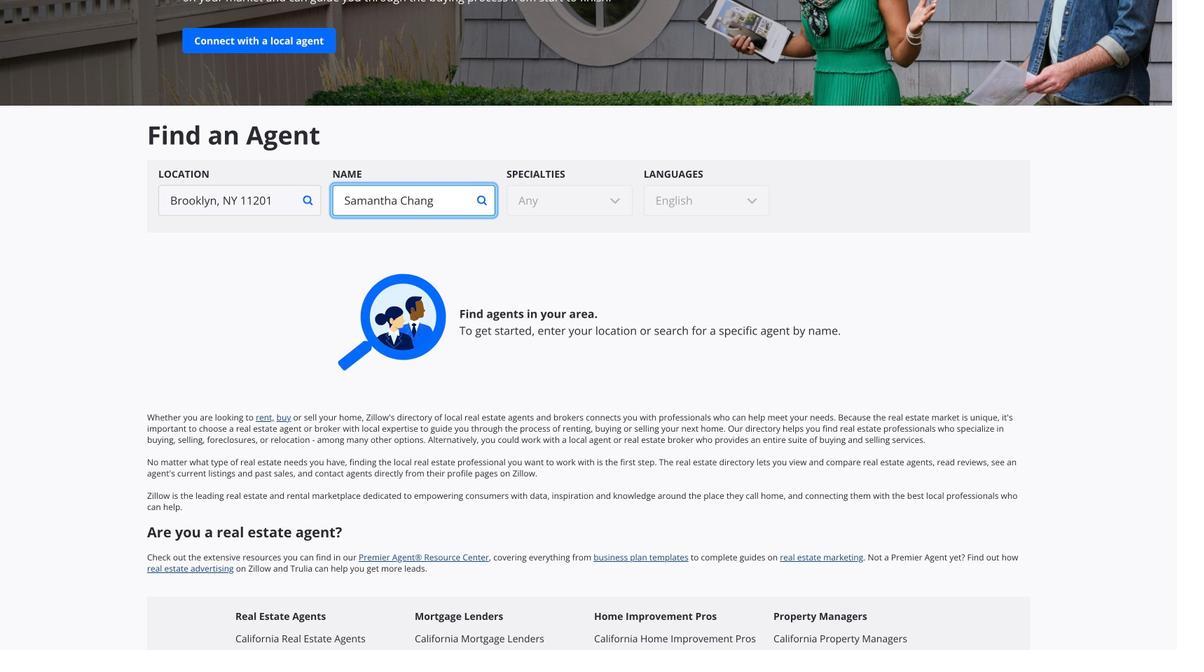Task type: describe. For each thing, give the bounding box(es) containing it.
Agent Name text field
[[332, 185, 469, 216]]



Task type: locate. For each thing, give the bounding box(es) containing it.
Neighborhood/City/Zip text field
[[158, 185, 295, 216]]

None search field
[[147, 160, 1030, 233]]



Task type: vqa. For each thing, say whether or not it's contained in the screenshot.
Services
no



